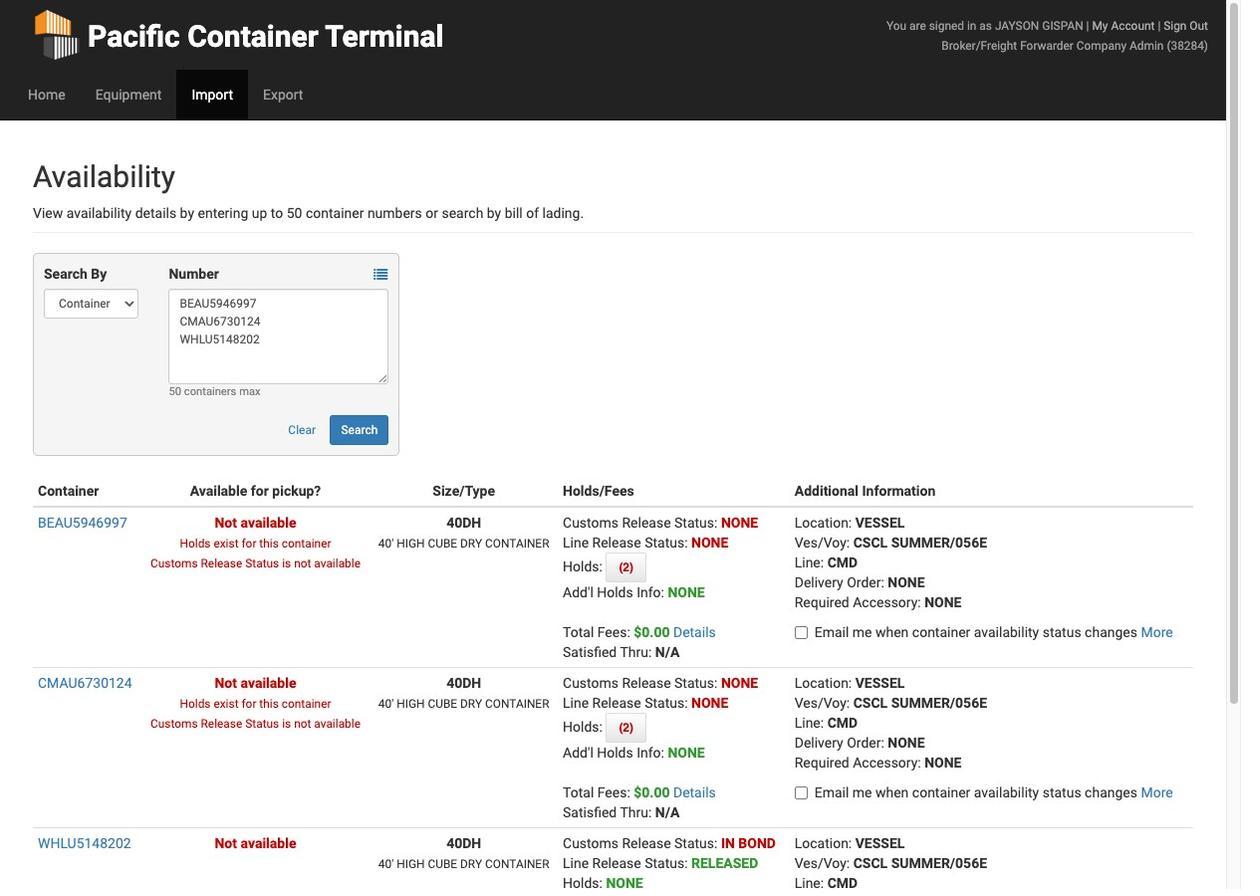 Task type: describe. For each thing, give the bounding box(es) containing it.
50 containers max
[[169, 386, 261, 399]]

numbers
[[368, 205, 422, 221]]

changes for cmau6730124
[[1085, 785, 1138, 801]]

customs release status : in bond line release status : released
[[563, 836, 776, 872]]

1 vertical spatial container
[[38, 483, 99, 499]]

availability
[[33, 159, 175, 194]]

40dh 40' high cube dry container for whlu5148202
[[378, 836, 549, 872]]

40' for beau5946997
[[378, 537, 394, 551]]

location : vessel ves/voy: cscl summer/056e
[[795, 836, 987, 872]]

1 | from the left
[[1087, 19, 1090, 33]]

location : vessel ves/voy: cscl summer/056e line: cmd delivery order : none required accessory : none for cmau6730124
[[795, 676, 987, 771]]

bond
[[739, 836, 776, 852]]

location for beau5946997
[[795, 515, 849, 531]]

beau5946997
[[38, 515, 127, 531]]

1 vertical spatial 50
[[169, 386, 181, 399]]

home button
[[13, 70, 80, 120]]

cube for cmau6730124
[[428, 697, 457, 711]]

holds: for beau5946997
[[563, 559, 606, 575]]

you
[[887, 19, 907, 33]]

sign
[[1164, 19, 1187, 33]]

container for beau5946997
[[485, 537, 549, 551]]

containers
[[184, 386, 237, 399]]

details
[[135, 205, 177, 221]]

location for cmau6730124
[[795, 676, 849, 691]]

account
[[1111, 19, 1155, 33]]

vessel for cmau6730124
[[856, 676, 905, 691]]

out
[[1190, 19, 1209, 33]]

total for cmau6730124
[[563, 785, 594, 801]]

more for cmau6730124
[[1141, 785, 1173, 801]]

high for cmau6730124
[[397, 697, 425, 711]]

line inside customs release status : in bond line release status : released
[[563, 856, 589, 872]]

cscl for beau5946997
[[854, 535, 888, 551]]

fees: for cmau6730124
[[598, 785, 631, 801]]

equipment button
[[80, 70, 177, 120]]

dry for whlu5148202
[[460, 858, 482, 872]]

clear
[[288, 423, 316, 437]]

location inside location : vessel ves/voy: cscl summer/056e
[[795, 836, 849, 852]]

details link for cmau6730124
[[674, 785, 716, 801]]

import button
[[177, 70, 248, 120]]

required for cmau6730124
[[795, 755, 850, 771]]

cscl for cmau6730124
[[854, 695, 888, 711]]

summer/056e for cmau6730124
[[891, 695, 987, 711]]

(2) link for beau5946997
[[606, 553, 647, 583]]

lading.
[[543, 205, 584, 221]]

not available holds exist for this container customs release status is not available for beau5946997
[[150, 515, 361, 571]]

for for beau5946997
[[242, 537, 257, 551]]

search for search by
[[44, 266, 87, 282]]

not available
[[215, 836, 296, 852]]

this for cmau6730124
[[259, 697, 279, 711]]

customs release status : none line release status : none for cmau6730124
[[563, 676, 758, 711]]

exist for beau5946997
[[214, 537, 239, 551]]

pickup?
[[272, 483, 321, 499]]

available
[[190, 483, 247, 499]]

import
[[192, 87, 233, 103]]

as
[[980, 19, 992, 33]]

details link for beau5946997
[[674, 625, 716, 641]]

satisfied for beau5946997
[[563, 645, 617, 661]]

view availability details by entering up to 50 container numbers or search by bill of lading.
[[33, 205, 584, 221]]

search button
[[330, 415, 389, 445]]

thru: for beau5946997
[[620, 645, 652, 661]]

forwarder
[[1020, 39, 1074, 53]]

email me when container availability status changes more for cmau6730124
[[815, 785, 1173, 801]]

equipment
[[95, 87, 162, 103]]

home
[[28, 87, 65, 103]]

by
[[91, 266, 107, 282]]

number
[[169, 266, 219, 282]]

delivery for beau5946997
[[795, 575, 844, 591]]

cube for whlu5148202
[[428, 858, 457, 872]]

cube for beau5946997
[[428, 537, 457, 551]]

not for cmau6730124
[[294, 717, 311, 731]]

dry for beau5946997
[[460, 537, 482, 551]]

add'l holds info: none for beau5946997
[[563, 585, 705, 601]]

availability for beau5946997
[[974, 625, 1039, 641]]

admin
[[1130, 39, 1164, 53]]

show list image
[[374, 268, 388, 282]]

satisfied for cmau6730124
[[563, 805, 617, 821]]

up
[[252, 205, 267, 221]]

changes for beau5946997
[[1085, 625, 1138, 641]]

are
[[910, 19, 926, 33]]

status for cmau6730124
[[1043, 785, 1082, 801]]

40dh 40' high cube dry container for cmau6730124
[[378, 676, 549, 711]]

line for beau5946997
[[563, 535, 589, 551]]

high for beau5946997
[[397, 537, 425, 551]]

summer/056e inside location : vessel ves/voy: cscl summer/056e
[[891, 856, 987, 872]]

you are signed in as jayson gispan | my account | sign out broker/freight forwarder company admin (38284)
[[887, 19, 1209, 53]]

40dh for beau5946997
[[447, 515, 481, 531]]

info: for beau5946997
[[637, 585, 665, 601]]

1 by from the left
[[180, 205, 194, 221]]

jayson
[[995, 19, 1040, 33]]

whlu5148202
[[38, 836, 131, 852]]

gispan
[[1042, 19, 1084, 33]]

export button
[[248, 70, 318, 120]]

pacific container terminal link
[[33, 0, 444, 70]]

sign out link
[[1164, 19, 1209, 33]]

additional information
[[795, 483, 936, 499]]

2 by from the left
[[487, 205, 501, 221]]

accessory for beau5946997
[[853, 595, 918, 611]]

n/a for cmau6730124
[[655, 805, 680, 821]]

dry for cmau6730124
[[460, 697, 482, 711]]

40' for cmau6730124
[[378, 697, 394, 711]]

max
[[239, 386, 261, 399]]

line for cmau6730124
[[563, 695, 589, 711]]

of
[[526, 205, 539, 221]]

(2) for beau5946997
[[619, 561, 634, 575]]

released
[[692, 856, 759, 872]]

not for cmau6730124
[[215, 676, 237, 691]]

in
[[721, 836, 735, 852]]

0 vertical spatial 50
[[287, 205, 302, 221]]

cscl inside location : vessel ves/voy: cscl summer/056e
[[854, 856, 888, 872]]

me for cmau6730124
[[853, 785, 872, 801]]

delivery for cmau6730124
[[795, 735, 844, 751]]

(2) for cmau6730124
[[619, 721, 634, 735]]

when for beau5946997
[[876, 625, 909, 641]]

cmau6730124 link
[[38, 676, 132, 691]]

total fees: $0.00 details satisfied thru: n/a for beau5946997
[[563, 625, 716, 661]]

ves/voy: inside location : vessel ves/voy: cscl summer/056e
[[795, 856, 850, 872]]

ves/voy: for beau5946997
[[795, 535, 850, 551]]

not for beau5946997
[[215, 515, 237, 531]]



Task type: locate. For each thing, give the bounding box(es) containing it.
None checkbox
[[795, 787, 808, 800]]

1 vertical spatial details link
[[674, 785, 716, 801]]

3 cube from the top
[[428, 858, 457, 872]]

1 fees: from the top
[[598, 625, 631, 641]]

search for search
[[341, 423, 378, 437]]

is for beau5946997
[[282, 557, 291, 571]]

email for cmau6730124
[[815, 785, 849, 801]]

0 vertical spatial summer/056e
[[891, 535, 987, 551]]

my account link
[[1092, 19, 1155, 33]]

n/a
[[655, 645, 680, 661], [655, 805, 680, 821]]

1 vertical spatial (2)
[[619, 721, 634, 735]]

1 vertical spatial thru:
[[620, 805, 652, 821]]

1 ves/voy: from the top
[[795, 535, 850, 551]]

search by
[[44, 266, 107, 282]]

1 vertical spatial more link
[[1141, 785, 1173, 801]]

details for cmau6730124
[[674, 785, 716, 801]]

2 | from the left
[[1158, 19, 1161, 33]]

pacific
[[88, 19, 180, 54]]

2 cscl from the top
[[854, 695, 888, 711]]

release
[[622, 515, 671, 531], [592, 535, 641, 551], [201, 557, 242, 571], [622, 676, 671, 691], [592, 695, 641, 711], [201, 717, 242, 731], [622, 836, 671, 852], [592, 856, 641, 872]]

2 40dh from the top
[[447, 676, 481, 691]]

container up 'export'
[[188, 19, 319, 54]]

order for beau5946997
[[847, 575, 881, 591]]

0 vertical spatial dry
[[460, 537, 482, 551]]

not available holds exist for this container customs release status is not available
[[150, 515, 361, 571], [150, 676, 361, 731]]

1 (2) from the top
[[619, 561, 634, 575]]

1 accessory from the top
[[853, 595, 918, 611]]

more for beau5946997
[[1141, 625, 1173, 641]]

2 total from the top
[[563, 785, 594, 801]]

2 high from the top
[[397, 697, 425, 711]]

2 vertical spatial high
[[397, 858, 425, 872]]

1 location from the top
[[795, 515, 849, 531]]

(38284)
[[1167, 39, 1209, 53]]

1 vertical spatial line:
[[795, 715, 824, 731]]

0 vertical spatial info:
[[637, 585, 665, 601]]

1 vertical spatial customs release status : none line release status : none
[[563, 676, 758, 711]]

status
[[1043, 625, 1082, 641], [1043, 785, 1082, 801]]

3 40dh from the top
[[447, 836, 481, 852]]

0 vertical spatial email me when container availability status changes more
[[815, 625, 1173, 641]]

location : vessel ves/voy: cscl summer/056e line: cmd delivery order : none required accessory : none
[[795, 515, 987, 611], [795, 676, 987, 771]]

total fees: $0.00 details satisfied thru: n/a
[[563, 625, 716, 661], [563, 785, 716, 821]]

holds/fees
[[563, 483, 634, 499]]

available for pickup?
[[190, 483, 321, 499]]

1 total fees: $0.00 details satisfied thru: n/a from the top
[[563, 625, 716, 661]]

2 accessory from the top
[[853, 755, 918, 771]]

1 changes from the top
[[1085, 625, 1138, 641]]

vessel inside location : vessel ves/voy: cscl summer/056e
[[856, 836, 905, 852]]

1 vertical spatial for
[[242, 537, 257, 551]]

is
[[282, 557, 291, 571], [282, 717, 291, 731]]

1 vertical spatial 40dh 40' high cube dry container
[[378, 676, 549, 711]]

2 fees: from the top
[[598, 785, 631, 801]]

for for cmau6730124
[[242, 697, 257, 711]]

0 vertical spatial customs release status : none line release status : none
[[563, 515, 758, 551]]

1 more from the top
[[1141, 625, 1173, 641]]

cmd
[[828, 555, 858, 571], [828, 715, 858, 731]]

container for whlu5148202
[[485, 858, 549, 872]]

1 (2) link from the top
[[606, 553, 647, 583]]

40dh for cmau6730124
[[447, 676, 481, 691]]

1 vertical spatial search
[[341, 423, 378, 437]]

1 order from the top
[[847, 575, 881, 591]]

2 line: from the top
[[795, 715, 824, 731]]

2 thru: from the top
[[620, 805, 652, 821]]

clear button
[[277, 415, 327, 445]]

Number text field
[[169, 289, 389, 385]]

details
[[674, 625, 716, 641], [674, 785, 716, 801]]

2 email me when container availability status changes more from the top
[[815, 785, 1173, 801]]

1 vertical spatial delivery
[[795, 735, 844, 751]]

1 vertical spatial this
[[259, 697, 279, 711]]

changes
[[1085, 625, 1138, 641], [1085, 785, 1138, 801]]

1 dry from the top
[[460, 537, 482, 551]]

1 vertical spatial not
[[294, 717, 311, 731]]

2 n/a from the top
[[655, 805, 680, 821]]

0 vertical spatial location : vessel ves/voy: cscl summer/056e line: cmd delivery order : none required accessory : none
[[795, 515, 987, 611]]

email for beau5946997
[[815, 625, 849, 641]]

0 vertical spatial fees:
[[598, 625, 631, 641]]

satisfied
[[563, 645, 617, 661], [563, 805, 617, 821]]

1 vessel from the top
[[856, 515, 905, 531]]

2 details link from the top
[[674, 785, 716, 801]]

2 status from the top
[[1043, 785, 1082, 801]]

not for beau5946997
[[294, 557, 311, 571]]

availability
[[66, 205, 132, 221], [974, 625, 1039, 641], [974, 785, 1039, 801]]

add'l holds info: none
[[563, 585, 705, 601], [563, 745, 705, 761]]

vessel
[[856, 515, 905, 531], [856, 676, 905, 691], [856, 836, 905, 852]]

1 vertical spatial order
[[847, 735, 881, 751]]

additional
[[795, 483, 859, 499]]

pacific container terminal
[[88, 19, 444, 54]]

whlu5148202 link
[[38, 836, 131, 852]]

exist for cmau6730124
[[214, 697, 239, 711]]

fees: for beau5946997
[[598, 625, 631, 641]]

high for whlu5148202
[[397, 858, 425, 872]]

3 40' from the top
[[378, 858, 394, 872]]

1 total from the top
[[563, 625, 594, 641]]

2 email from the top
[[815, 785, 849, 801]]

$0.00 for beau5946997
[[634, 625, 670, 641]]

2 $0.00 from the top
[[634, 785, 670, 801]]

bill
[[505, 205, 523, 221]]

location : vessel ves/voy: cscl summer/056e line: cmd delivery order : none required accessory : none for beau5946997
[[795, 515, 987, 611]]

1 vertical spatial email me when container availability status changes more
[[815, 785, 1173, 801]]

50
[[287, 205, 302, 221], [169, 386, 181, 399]]

1 $0.00 from the top
[[634, 625, 670, 641]]

0 vertical spatial high
[[397, 537, 425, 551]]

40'
[[378, 537, 394, 551], [378, 697, 394, 711], [378, 858, 394, 872]]

0 vertical spatial thru:
[[620, 645, 652, 661]]

beau5946997 link
[[38, 515, 127, 531]]

1 horizontal spatial |
[[1158, 19, 1161, 33]]

thru:
[[620, 645, 652, 661], [620, 805, 652, 821]]

1 high from the top
[[397, 537, 425, 551]]

3 ves/voy: from the top
[[795, 856, 850, 872]]

1 vertical spatial cube
[[428, 697, 457, 711]]

container inside pacific container terminal "link"
[[188, 19, 319, 54]]

1 email from the top
[[815, 625, 849, 641]]

0 vertical spatial exist
[[214, 537, 239, 551]]

n/a for beau5946997
[[655, 645, 680, 661]]

1 vertical spatial summer/056e
[[891, 695, 987, 711]]

1 horizontal spatial by
[[487, 205, 501, 221]]

1 vertical spatial required
[[795, 755, 850, 771]]

search right clear on the top of the page
[[341, 423, 378, 437]]

in
[[967, 19, 977, 33]]

1 vertical spatial location : vessel ves/voy: cscl summer/056e line: cmd delivery order : none required accessory : none
[[795, 676, 987, 771]]

1 vertical spatial $0.00
[[634, 785, 670, 801]]

0 vertical spatial line
[[563, 535, 589, 551]]

broker/freight
[[942, 39, 1018, 53]]

2 holds: from the top
[[563, 719, 606, 735]]

status for beau5946997
[[1043, 625, 1082, 641]]

for
[[251, 483, 269, 499], [242, 537, 257, 551], [242, 697, 257, 711]]

total for beau5946997
[[563, 625, 594, 641]]

not
[[215, 515, 237, 531], [215, 676, 237, 691], [215, 836, 237, 852]]

customs inside customs release status : in bond line release status : released
[[563, 836, 619, 852]]

2 vertical spatial 40'
[[378, 858, 394, 872]]

1 me from the top
[[853, 625, 872, 641]]

2 exist from the top
[[214, 697, 239, 711]]

0 vertical spatial line:
[[795, 555, 824, 571]]

by left bill
[[487, 205, 501, 221]]

$0.00 for cmau6730124
[[634, 785, 670, 801]]

2 this from the top
[[259, 697, 279, 711]]

0 vertical spatial holds:
[[563, 559, 606, 575]]

2 (2) from the top
[[619, 721, 634, 735]]

1 n/a from the top
[[655, 645, 680, 661]]

1 40dh 40' high cube dry container from the top
[[378, 515, 549, 551]]

terminal
[[325, 19, 444, 54]]

total fees: $0.00 details satisfied thru: n/a for cmau6730124
[[563, 785, 716, 821]]

40dh
[[447, 515, 481, 531], [447, 676, 481, 691], [447, 836, 481, 852]]

1 vertical spatial me
[[853, 785, 872, 801]]

customs release status : none line release status : none for beau5946997
[[563, 515, 758, 551]]

1 horizontal spatial container
[[188, 19, 319, 54]]

this
[[259, 537, 279, 551], [259, 697, 279, 711]]

1 40' from the top
[[378, 537, 394, 551]]

3 40dh 40' high cube dry container from the top
[[378, 836, 549, 872]]

vessel for beau5946997
[[856, 515, 905, 531]]

more link for beau5946997
[[1141, 625, 1173, 641]]

email me when container availability status changes more for beau5946997
[[815, 625, 1173, 641]]

add'l for beau5946997
[[563, 585, 594, 601]]

2 vertical spatial for
[[242, 697, 257, 711]]

line: for cmau6730124
[[795, 715, 824, 731]]

3 cscl from the top
[[854, 856, 888, 872]]

1 vertical spatial email
[[815, 785, 849, 801]]

cmau6730124
[[38, 676, 132, 691]]

1 vertical spatial 40'
[[378, 697, 394, 711]]

by right details
[[180, 205, 194, 221]]

1 vertical spatial container
[[485, 697, 549, 711]]

$0.00
[[634, 625, 670, 641], [634, 785, 670, 801]]

2 summer/056e from the top
[[891, 695, 987, 711]]

2 customs release status : none line release status : none from the top
[[563, 676, 758, 711]]

1 vertical spatial cscl
[[854, 695, 888, 711]]

details for beau5946997
[[674, 625, 716, 641]]

1 vertical spatial not available holds exist for this container customs release status is not available
[[150, 676, 361, 731]]

none
[[721, 515, 758, 531], [692, 535, 729, 551], [888, 575, 925, 591], [668, 585, 705, 601], [925, 595, 962, 611], [721, 676, 758, 691], [692, 695, 729, 711], [888, 735, 925, 751], [668, 745, 705, 761], [925, 755, 962, 771]]

1 email me when container availability status changes more from the top
[[815, 625, 1173, 641]]

50 right to
[[287, 205, 302, 221]]

1 vertical spatial info:
[[637, 745, 665, 761]]

1 customs release status : none line release status : none from the top
[[563, 515, 758, 551]]

0 vertical spatial changes
[[1085, 625, 1138, 641]]

details link
[[674, 625, 716, 641], [674, 785, 716, 801]]

this for beau5946997
[[259, 537, 279, 551]]

2 required from the top
[[795, 755, 850, 771]]

2 cmd from the top
[[828, 715, 858, 731]]

company
[[1077, 39, 1127, 53]]

1 not from the top
[[294, 557, 311, 571]]

order for cmau6730124
[[847, 735, 881, 751]]

2 vertical spatial vessel
[[856, 836, 905, 852]]

fees:
[[598, 625, 631, 641], [598, 785, 631, 801]]

not
[[294, 557, 311, 571], [294, 717, 311, 731]]

more link
[[1141, 625, 1173, 641], [1141, 785, 1173, 801]]

2 when from the top
[[876, 785, 909, 801]]

add'l for cmau6730124
[[563, 745, 594, 761]]

2 add'l from the top
[[563, 745, 594, 761]]

me for beau5946997
[[853, 625, 872, 641]]

container
[[485, 537, 549, 551], [485, 697, 549, 711], [485, 858, 549, 872]]

1 line from the top
[[563, 535, 589, 551]]

is for cmau6730124
[[282, 717, 291, 731]]

2 total fees: $0.00 details satisfied thru: n/a from the top
[[563, 785, 716, 821]]

3 location from the top
[[795, 836, 849, 852]]

2 details from the top
[[674, 785, 716, 801]]

0 vertical spatial container
[[485, 537, 549, 551]]

order
[[847, 575, 881, 591], [847, 735, 881, 751]]

(2) link
[[606, 553, 647, 583], [606, 713, 647, 743]]

1 vertical spatial (2) link
[[606, 713, 647, 743]]

2 satisfied from the top
[[563, 805, 617, 821]]

1 delivery from the top
[[795, 575, 844, 591]]

container for cmau6730124
[[485, 697, 549, 711]]

accessory for cmau6730124
[[853, 755, 918, 771]]

2 not available holds exist for this container customs release status is not available from the top
[[150, 676, 361, 731]]

exist
[[214, 537, 239, 551], [214, 697, 239, 711]]

0 vertical spatial accessory
[[853, 595, 918, 611]]

1 add'l from the top
[[563, 585, 594, 601]]

holds: for cmau6730124
[[563, 719, 606, 735]]

dry
[[460, 537, 482, 551], [460, 697, 482, 711], [460, 858, 482, 872]]

container
[[188, 19, 319, 54], [38, 483, 99, 499]]

0 vertical spatial required
[[795, 595, 850, 611]]

3 container from the top
[[485, 858, 549, 872]]

required for beau5946997
[[795, 595, 850, 611]]

2 cube from the top
[[428, 697, 457, 711]]

entering
[[198, 205, 248, 221]]

search
[[44, 266, 87, 282], [341, 423, 378, 437]]

size/type
[[433, 483, 495, 499]]

0 vertical spatial details link
[[674, 625, 716, 641]]

0 vertical spatial this
[[259, 537, 279, 551]]

cmd for beau5946997
[[828, 555, 858, 571]]

2 container from the top
[[485, 697, 549, 711]]

1 cmd from the top
[[828, 555, 858, 571]]

1 vertical spatial n/a
[[655, 805, 680, 821]]

required
[[795, 595, 850, 611], [795, 755, 850, 771]]

50 left containers
[[169, 386, 181, 399]]

0 horizontal spatial by
[[180, 205, 194, 221]]

1 vertical spatial line
[[563, 695, 589, 711]]

40dh for whlu5148202
[[447, 836, 481, 852]]

0 vertical spatial status
[[1043, 625, 1082, 641]]

3 dry from the top
[[460, 858, 482, 872]]

not available holds exist for this container customs release status is not available for cmau6730124
[[150, 676, 361, 731]]

1 vertical spatial ves/voy:
[[795, 695, 850, 711]]

40' for whlu5148202
[[378, 858, 394, 872]]

2 vertical spatial location
[[795, 836, 849, 852]]

3 vessel from the top
[[856, 836, 905, 852]]

export
[[263, 87, 303, 103]]

0 vertical spatial me
[[853, 625, 872, 641]]

view
[[33, 205, 63, 221]]

thru: for cmau6730124
[[620, 805, 652, 821]]

search left by
[[44, 266, 87, 282]]

0 vertical spatial add'l
[[563, 585, 594, 601]]

0 vertical spatial total fees: $0.00 details satisfied thru: n/a
[[563, 625, 716, 661]]

1 vertical spatial exist
[[214, 697, 239, 711]]

information
[[862, 483, 936, 499]]

2 vertical spatial availability
[[974, 785, 1039, 801]]

0 vertical spatial $0.00
[[634, 625, 670, 641]]

:
[[714, 515, 718, 531], [849, 515, 852, 531], [685, 535, 688, 551], [881, 575, 885, 591], [918, 595, 921, 611], [714, 676, 718, 691], [849, 676, 852, 691], [685, 695, 688, 711], [881, 735, 885, 751], [918, 755, 921, 771], [714, 836, 718, 852], [849, 836, 852, 852], [685, 856, 688, 872]]

container
[[306, 205, 364, 221], [282, 537, 331, 551], [913, 625, 971, 641], [282, 697, 331, 711], [913, 785, 971, 801]]

1 vertical spatial cmd
[[828, 715, 858, 731]]

1 exist from the top
[[214, 537, 239, 551]]

me
[[853, 625, 872, 641], [853, 785, 872, 801]]

0 vertical spatial for
[[251, 483, 269, 499]]

to
[[271, 205, 283, 221]]

3 not from the top
[[215, 836, 237, 852]]

1 vertical spatial total
[[563, 785, 594, 801]]

0 vertical spatial n/a
[[655, 645, 680, 661]]

2 vertical spatial line
[[563, 856, 589, 872]]

availability for cmau6730124
[[974, 785, 1039, 801]]

2 more from the top
[[1141, 785, 1173, 801]]

total
[[563, 625, 594, 641], [563, 785, 594, 801]]

2 changes from the top
[[1085, 785, 1138, 801]]

0 horizontal spatial |
[[1087, 19, 1090, 33]]

2 ves/voy: from the top
[[795, 695, 850, 711]]

| left my
[[1087, 19, 1090, 33]]

|
[[1087, 19, 1090, 33], [1158, 19, 1161, 33]]

| left sign
[[1158, 19, 1161, 33]]

container up beau5946997 link
[[38, 483, 99, 499]]

2 dry from the top
[[460, 697, 482, 711]]

my
[[1092, 19, 1108, 33]]

1 container from the top
[[485, 537, 549, 551]]

or
[[426, 205, 438, 221]]

(2) link for cmau6730124
[[606, 713, 647, 743]]

2 vertical spatial ves/voy:
[[795, 856, 850, 872]]

accessory
[[853, 595, 918, 611], [853, 755, 918, 771]]

1 status from the top
[[1043, 625, 1082, 641]]

0 vertical spatial not available holds exist for this container customs release status is not available
[[150, 515, 361, 571]]

1 vertical spatial dry
[[460, 697, 482, 711]]

0 vertical spatial details
[[674, 625, 716, 641]]

info: for cmau6730124
[[637, 745, 665, 761]]

available
[[241, 515, 296, 531], [314, 557, 361, 571], [241, 676, 296, 691], [314, 717, 361, 731], [241, 836, 296, 852]]

1 satisfied from the top
[[563, 645, 617, 661]]

0 vertical spatial cube
[[428, 537, 457, 551]]

2 is from the top
[[282, 717, 291, 731]]

2 info: from the top
[[637, 745, 665, 761]]

2 delivery from the top
[[795, 735, 844, 751]]

2 40dh 40' high cube dry container from the top
[[378, 676, 549, 711]]

2 more link from the top
[[1141, 785, 1173, 801]]

0 vertical spatial 40'
[[378, 537, 394, 551]]

1 vertical spatial status
[[1043, 785, 1082, 801]]

1 vertical spatial total fees: $0.00 details satisfied thru: n/a
[[563, 785, 716, 821]]

0 vertical spatial cmd
[[828, 555, 858, 571]]

0 vertical spatial ves/voy:
[[795, 535, 850, 551]]

1 this from the top
[[259, 537, 279, 551]]

line
[[563, 535, 589, 551], [563, 695, 589, 711], [563, 856, 589, 872]]

0 horizontal spatial search
[[44, 266, 87, 282]]

0 horizontal spatial 50
[[169, 386, 181, 399]]

1 vertical spatial satisfied
[[563, 805, 617, 821]]

search
[[442, 205, 484, 221]]

signed
[[929, 19, 965, 33]]

1 location : vessel ves/voy: cscl summer/056e line: cmd delivery order : none required accessory : none from the top
[[795, 515, 987, 611]]

cmd for cmau6730124
[[828, 715, 858, 731]]

1 vertical spatial add'l
[[563, 745, 594, 761]]

1 vertical spatial add'l holds info: none
[[563, 745, 705, 761]]

1 add'l holds info: none from the top
[[563, 585, 705, 601]]

0 vertical spatial location
[[795, 515, 849, 531]]

customs release status : none line release status : none
[[563, 515, 758, 551], [563, 676, 758, 711]]

None checkbox
[[795, 627, 808, 640]]

0 vertical spatial availability
[[66, 205, 132, 221]]

1 not available holds exist for this container customs release status is not available from the top
[[150, 515, 361, 571]]

0 vertical spatial add'l holds info: none
[[563, 585, 705, 601]]

40dh 40' high cube dry container
[[378, 515, 549, 551], [378, 676, 549, 711], [378, 836, 549, 872]]

3 line from the top
[[563, 856, 589, 872]]

0 vertical spatial order
[[847, 575, 881, 591]]

0 vertical spatial is
[[282, 557, 291, 571]]

2 vertical spatial cscl
[[854, 856, 888, 872]]

0 vertical spatial container
[[188, 19, 319, 54]]

search inside button
[[341, 423, 378, 437]]

2 location : vessel ves/voy: cscl summer/056e line: cmd delivery order : none required accessory : none from the top
[[795, 676, 987, 771]]

2 add'l holds info: none from the top
[[563, 745, 705, 761]]

1 details link from the top
[[674, 625, 716, 641]]

location
[[795, 515, 849, 531], [795, 676, 849, 691], [795, 836, 849, 852]]

cube
[[428, 537, 457, 551], [428, 697, 457, 711], [428, 858, 457, 872]]

: inside location : vessel ves/voy: cscl summer/056e
[[849, 836, 852, 852]]

1 cscl from the top
[[854, 535, 888, 551]]

1 info: from the top
[[637, 585, 665, 601]]

2 line from the top
[[563, 695, 589, 711]]

summer/056e for beau5946997
[[891, 535, 987, 551]]

2 not from the top
[[294, 717, 311, 731]]

1 not from the top
[[215, 515, 237, 531]]

1 details from the top
[[674, 625, 716, 641]]

1 vertical spatial location
[[795, 676, 849, 691]]

by
[[180, 205, 194, 221], [487, 205, 501, 221]]

ves/voy: for cmau6730124
[[795, 695, 850, 711]]

delivery
[[795, 575, 844, 591], [795, 735, 844, 751]]

1 summer/056e from the top
[[891, 535, 987, 551]]

more
[[1141, 625, 1173, 641], [1141, 785, 1173, 801]]

line: for beau5946997
[[795, 555, 824, 571]]

holds:
[[563, 559, 606, 575], [563, 719, 606, 735]]

more link for cmau6730124
[[1141, 785, 1173, 801]]

1 40dh from the top
[[447, 515, 481, 531]]

1 horizontal spatial 50
[[287, 205, 302, 221]]

40dh 40' high cube dry container for beau5946997
[[378, 515, 549, 551]]

line:
[[795, 555, 824, 571], [795, 715, 824, 731]]

0 vertical spatial total
[[563, 625, 594, 641]]

when for cmau6730124
[[876, 785, 909, 801]]

add'l
[[563, 585, 594, 601], [563, 745, 594, 761]]

1 vertical spatial availability
[[974, 625, 1039, 641]]

0 vertical spatial 40dh 40' high cube dry container
[[378, 515, 549, 551]]

0 vertical spatial email
[[815, 625, 849, 641]]



Task type: vqa. For each thing, say whether or not it's contained in the screenshot.
Reserved.
no



